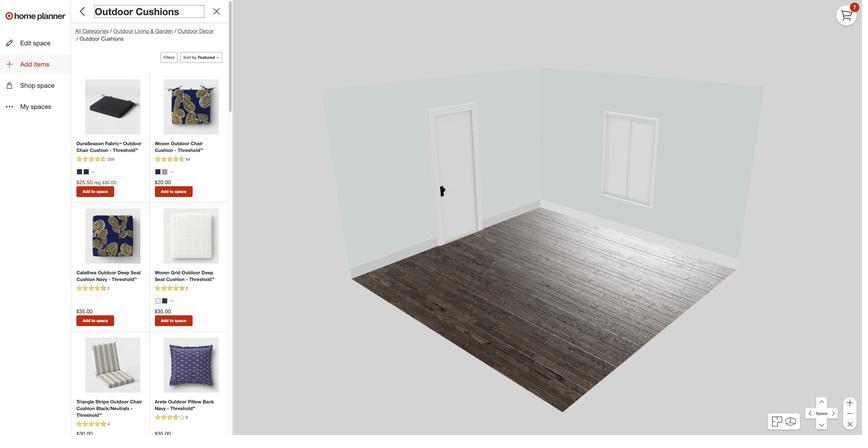 Task type: describe. For each thing, give the bounding box(es) containing it.
seat inside 'woven grid outdoor deep seat cushion - threshold™'
[[155, 277, 165, 283]]

all categories button
[[75, 27, 109, 35]]

woven outdoor chair cushion - threshold™
[[155, 141, 203, 153]]

threshold™ inside "duraseason fabric™ outdoor chair cushion - threshold™"
[[113, 148, 138, 153]]

sort by featured
[[183, 55, 215, 60]]

shop
[[20, 82, 35, 89]]

&
[[150, 28, 154, 34]]

add inside button
[[83, 189, 90, 194]]

add inside button
[[20, 60, 32, 68]]

calathea outdoor deep seat cushion navy - threshold™ image
[[85, 209, 140, 264]]

duraseason fabric™ outdoor chair cushion - threshold™
[[76, 141, 142, 153]]

4
[[107, 422, 110, 427]]

grid
[[171, 270, 180, 276]]

$20.00 add to space
[[155, 179, 186, 194]]

outdoor cushions
[[95, 5, 179, 18]]

shop space button
[[0, 76, 71, 95]]

navy image
[[155, 169, 161, 175]]

sort
[[183, 55, 191, 60]]

add to space
[[83, 189, 108, 194]]

84
[[186, 157, 190, 162]]

chair for duraseason fabric™ outdoor chair cushion - threshold™
[[76, 148, 89, 153]]

chair inside woven outdoor chair cushion - threshold™
[[191, 141, 203, 147]]

items
[[34, 60, 49, 68]]

threshold™ inside the arete outdoor pillow back navy - threshold™
[[170, 406, 196, 412]]

navy inside the arete outdoor pillow back navy - threshold™
[[155, 406, 166, 412]]

2 $35.00 from the left
[[155, 308, 171, 315]]

my spaces
[[20, 103, 51, 111]]

edit space
[[20, 39, 51, 47]]

add to space button for seat
[[155, 316, 193, 327]]

threshold™ inside the triangle stripe outdoor chair cushion black/neutrals - threshold™
[[76, 413, 102, 419]]

cushion for duraseason fabric™ outdoor chair cushion - threshold™
[[90, 148, 108, 153]]

2 horizontal spatial /
[[175, 28, 176, 34]]

threshold™ inside 'woven grid outdoor deep seat cushion - threshold™'
[[189, 277, 214, 283]]

outdoor inside the arete outdoor pillow back navy - threshold™
[[168, 399, 187, 405]]

to inside button
[[91, 189, 95, 194]]

$25.50 reg $30.00
[[76, 179, 116, 186]]

outdoor inside woven outdoor chair cushion - threshold™
[[171, 141, 189, 147]]

7
[[853, 4, 856, 11]]

outdoor up categories
[[95, 5, 133, 18]]

- inside calathea outdoor deep seat cushion navy - threshold™
[[109, 277, 110, 283]]

living
[[135, 28, 149, 34]]

6
[[186, 416, 188, 421]]

top view button icon image
[[773, 417, 783, 427]]

duraseason fabric™ outdoor chair cushion - threshold™ image
[[85, 79, 140, 135]]

space inside button
[[33, 39, 51, 47]]

add to space button for -
[[155, 187, 193, 197]]

2 $35.00 add to space from the left
[[155, 308, 186, 324]]

1 horizontal spatial cushions
[[136, 5, 179, 18]]

cushion for calathea outdoor deep seat cushion navy - threshold™
[[76, 277, 95, 283]]

reg
[[94, 180, 101, 186]]

by
[[192, 55, 197, 60]]

- inside the arete outdoor pillow back navy - threshold™
[[167, 406, 169, 412]]

- inside the triangle stripe outdoor chair cushion black/neutrals - threshold™
[[131, 406, 133, 412]]

navy image
[[84, 169, 89, 175]]

0 horizontal spatial /
[[76, 35, 78, 42]]

woven grid outdoor deep seat cushion - threshold™
[[155, 270, 214, 283]]

outdoor inside 'woven grid outdoor deep seat cushion - threshold™'
[[182, 270, 200, 276]]

outdoor left living
[[113, 28, 133, 34]]

arete outdoor pillow back navy - threshold™ image
[[164, 338, 219, 393]]

space inside $20.00 add to space
[[175, 189, 186, 194]]

- inside 'woven grid outdoor deep seat cushion - threshold™'
[[186, 277, 188, 283]]

1 $35.00 add to space from the left
[[76, 308, 108, 324]]

fabric™
[[105, 141, 122, 147]]

black image
[[162, 299, 167, 304]]

edit
[[20, 39, 31, 47]]

back
[[203, 399, 214, 405]]

pan camera left 30° image
[[806, 409, 817, 420]]

my
[[20, 103, 29, 111]]

decor
[[199, 28, 214, 34]]

pan camera right 30° image
[[827, 409, 838, 420]]

featured
[[198, 55, 215, 60]]

7 button
[[837, 3, 860, 26]]

1 horizontal spatial /
[[110, 28, 112, 34]]

tilt camera up 30° image
[[817, 398, 827, 409]]



Task type: locate. For each thing, give the bounding box(es) containing it.
1 vertical spatial cushions
[[101, 35, 124, 42]]

0 horizontal spatial chair
[[76, 148, 89, 153]]

outdoor right 'fabric™'
[[123, 141, 142, 147]]

0 horizontal spatial seat
[[131, 270, 141, 276]]

chair
[[191, 141, 203, 147], [76, 148, 89, 153], [130, 399, 142, 405]]

outdoor down all categories button
[[80, 35, 100, 42]]

0 horizontal spatial deep
[[118, 270, 129, 276]]

woven inside 'woven grid outdoor deep seat cushion - threshold™'
[[155, 270, 170, 276]]

stripe
[[95, 399, 109, 405]]

$30.00
[[102, 180, 116, 186]]

2 2 from the left
[[186, 286, 188, 291]]

space inside button
[[37, 82, 55, 89]]

1 horizontal spatial $35.00
[[155, 308, 171, 315]]

to inside $20.00 add to space
[[170, 189, 174, 194]]

duraseason fabric™ outdoor chair cushion - threshold™ button
[[76, 140, 144, 154]]

0 vertical spatial seat
[[131, 270, 141, 276]]

cream image
[[155, 299, 161, 304]]

/ down all
[[76, 35, 78, 42]]

triangle
[[76, 399, 94, 405]]

chair inside "duraseason fabric™ outdoor chair cushion - threshold™"
[[76, 148, 89, 153]]

calathea outdoor deep seat cushion navy - threshold™
[[76, 270, 141, 283]]

garden
[[155, 28, 173, 34]]

to
[[91, 189, 95, 194], [170, 189, 174, 194], [91, 319, 95, 324], [170, 319, 174, 324]]

arete outdoor pillow back navy - threshold™
[[155, 399, 214, 412]]

woven outdoor chair cushion - threshold™ button
[[155, 140, 222, 154]]

$35.00
[[76, 308, 93, 315], [155, 308, 171, 315]]

1 2 from the left
[[107, 286, 110, 291]]

cushion inside calathea outdoor deep seat cushion navy - threshold™
[[76, 277, 95, 283]]

threshold™ inside calathea outdoor deep seat cushion navy - threshold™
[[112, 277, 137, 283]]

0 vertical spatial navy
[[96, 277, 107, 283]]

0 horizontal spatial $35.00
[[76, 308, 93, 315]]

2 down calathea outdoor deep seat cushion navy - threshold™ button
[[107, 286, 110, 291]]

- inside woven outdoor chair cushion - threshold™
[[175, 148, 176, 153]]

add items button
[[0, 54, 71, 74]]

outdoor left 'decor'
[[178, 28, 198, 34]]

1 horizontal spatial seat
[[155, 277, 165, 283]]

1 vertical spatial chair
[[76, 148, 89, 153]]

0 vertical spatial cushions
[[136, 5, 179, 18]]

1 horizontal spatial deep
[[202, 270, 213, 276]]

home planner landing page image
[[5, 5, 65, 27]]

tilt camera down 30° image
[[817, 420, 827, 430]]

add inside $20.00 add to space
[[161, 189, 169, 194]]

my spaces button
[[0, 97, 71, 117]]

edit space button
[[0, 33, 71, 53]]

cushion up black/neutrals image
[[155, 148, 173, 153]]

cushions up &
[[136, 5, 179, 18]]

add to space button for cushion
[[76, 187, 114, 197]]

outdoor
[[95, 5, 133, 18], [113, 28, 133, 34], [178, 28, 198, 34], [80, 35, 100, 42], [123, 141, 142, 147], [171, 141, 189, 147], [98, 270, 116, 276], [182, 270, 200, 276], [110, 399, 129, 405], [168, 399, 187, 405]]

1 vertical spatial navy
[[155, 406, 166, 412]]

cushion inside 'woven grid outdoor deep seat cushion - threshold™'
[[166, 277, 185, 283]]

2 for navy
[[107, 286, 110, 291]]

1 vertical spatial woven
[[155, 270, 170, 276]]

navy down "arete"
[[155, 406, 166, 412]]

- inside "duraseason fabric™ outdoor chair cushion - threshold™"
[[110, 148, 112, 153]]

woven for $35.00
[[155, 270, 170, 276]]

add
[[20, 60, 32, 68], [83, 189, 90, 194], [161, 189, 169, 194], [83, 319, 90, 324], [161, 319, 169, 324]]

cushion down calathea
[[76, 277, 95, 283]]

woven left grid
[[155, 270, 170, 276]]

arete
[[155, 399, 167, 405]]

1 woven from the top
[[155, 141, 170, 147]]

0 horizontal spatial navy
[[96, 277, 107, 283]]

black/neutrals
[[96, 406, 129, 412]]

outdoor inside "duraseason fabric™ outdoor chair cushion - threshold™"
[[123, 141, 142, 147]]

woven up black/neutrals image
[[155, 141, 170, 147]]

categories
[[82, 28, 109, 34]]

add to space button
[[76, 187, 114, 197], [155, 187, 193, 197], [76, 316, 114, 327], [155, 316, 193, 327]]

woven grid outdoor deep seat cushion - threshold™ button
[[155, 270, 222, 283]]

add items
[[20, 60, 49, 68]]

seat inside calathea outdoor deep seat cushion navy - threshold™
[[131, 270, 141, 276]]

woven for $20.00
[[155, 141, 170, 147]]

threshold™
[[113, 148, 138, 153], [178, 148, 203, 153], [112, 277, 137, 283], [189, 277, 214, 283], [170, 406, 196, 412], [76, 413, 102, 419]]

cushion inside the triangle stripe outdoor chair cushion black/neutrals - threshold™
[[76, 406, 95, 412]]

cushion down duraseason
[[90, 148, 108, 153]]

2 horizontal spatial chair
[[191, 141, 203, 147]]

cushions
[[136, 5, 179, 18], [101, 35, 124, 42]]

cushion inside "duraseason fabric™ outdoor chair cushion - threshold™"
[[90, 148, 108, 153]]

filters button
[[161, 52, 178, 63]]

cushion
[[90, 148, 108, 153], [155, 148, 173, 153], [76, 277, 95, 283], [166, 277, 185, 283], [76, 406, 95, 412]]

calathea outdoor deep seat cushion navy - threshold™ button
[[76, 270, 144, 283]]

spaces
[[31, 103, 51, 111]]

deep inside calathea outdoor deep seat cushion navy - threshold™
[[118, 270, 129, 276]]

cushions inside all categories / outdoor living & garden / outdoor decor / outdoor cushions
[[101, 35, 124, 42]]

navy inside calathea outdoor deep seat cushion navy - threshold™
[[96, 277, 107, 283]]

outdoor inside calathea outdoor deep seat cushion navy - threshold™
[[98, 270, 116, 276]]

duraseason
[[76, 141, 104, 147]]

2
[[107, 286, 110, 291], [186, 286, 188, 291]]

all
[[75, 28, 81, 34]]

outdoor inside the triangle stripe outdoor chair cushion black/neutrals - threshold™
[[110, 399, 129, 405]]

woven outdoor chair cushion - threshold™ image
[[164, 79, 219, 135]]

cushions down categories
[[101, 35, 124, 42]]

cushion down triangle
[[76, 406, 95, 412]]

cushion for triangle stripe outdoor chair cushion black/neutrals - threshold™
[[76, 406, 95, 412]]

outdoor decor button
[[178, 27, 214, 35]]

1 vertical spatial seat
[[155, 277, 165, 283]]

arete outdoor pillow back navy - threshold™ button
[[155, 399, 222, 413]]

1 horizontal spatial navy
[[155, 406, 166, 412]]

space
[[816, 412, 828, 417]]

/ right categories
[[110, 28, 112, 34]]

2 for cushion
[[186, 286, 188, 291]]

2 vertical spatial chair
[[130, 399, 142, 405]]

space inside button
[[96, 189, 108, 194]]

outdoor right "arete"
[[168, 399, 187, 405]]

2 down woven grid outdoor deep seat cushion - threshold™ button
[[186, 286, 188, 291]]

cushion inside woven outdoor chair cushion - threshold™
[[155, 148, 173, 153]]

woven
[[155, 141, 170, 147], [155, 270, 170, 276]]

woven inside woven outdoor chair cushion - threshold™
[[155, 141, 170, 147]]

charcoal image
[[77, 169, 82, 175]]

0 vertical spatial woven
[[155, 141, 170, 147]]

navy
[[96, 277, 107, 283], [155, 406, 166, 412]]

2 woven from the top
[[155, 270, 170, 276]]

259
[[107, 157, 114, 162]]

$20.00
[[155, 179, 171, 186]]

triangle stripe outdoor chair cushion black/neutrals - threshold™ button
[[76, 399, 144, 419]]

1 horizontal spatial chair
[[130, 399, 142, 405]]

/ right garden
[[175, 28, 176, 34]]

/
[[110, 28, 112, 34], [175, 28, 176, 34], [76, 35, 78, 42]]

0 vertical spatial chair
[[191, 141, 203, 147]]

0 horizontal spatial 2
[[107, 286, 110, 291]]

cushion down grid
[[166, 277, 185, 283]]

threshold™ inside woven outdoor chair cushion - threshold™
[[178, 148, 203, 153]]

woven grid outdoor deep seat cushion - threshold™ image
[[164, 209, 219, 264]]

1 horizontal spatial 2
[[186, 286, 188, 291]]

space
[[33, 39, 51, 47], [37, 82, 55, 89], [96, 189, 108, 194], [175, 189, 186, 194], [96, 319, 108, 324], [175, 319, 186, 324]]

deep inside 'woven grid outdoor deep seat cushion - threshold™'
[[202, 270, 213, 276]]

filters
[[164, 55, 175, 60]]

0 horizontal spatial cushions
[[101, 35, 124, 42]]

outdoor right grid
[[182, 270, 200, 276]]

-
[[110, 148, 112, 153], [175, 148, 176, 153], [109, 277, 110, 283], [186, 277, 188, 283], [131, 406, 133, 412], [167, 406, 169, 412]]

seat
[[131, 270, 141, 276], [155, 277, 165, 283]]

1 deep from the left
[[118, 270, 129, 276]]

0 horizontal spatial $35.00 add to space
[[76, 308, 108, 324]]

outdoor up 84
[[171, 141, 189, 147]]

triangle stripe outdoor chair cushion black/neutrals - threshold™ image
[[85, 338, 140, 393]]

all categories / outdoor living & garden / outdoor decor / outdoor cushions
[[75, 28, 214, 42]]

navy down calathea
[[96, 277, 107, 283]]

deep
[[118, 270, 129, 276], [202, 270, 213, 276]]

chair inside the triangle stripe outdoor chair cushion black/neutrals - threshold™
[[130, 399, 142, 405]]

1 horizontal spatial $35.00 add to space
[[155, 308, 186, 324]]

chair for triangle stripe outdoor chair cushion black/neutrals - threshold™
[[130, 399, 142, 405]]

shop space
[[20, 82, 55, 89]]

$25.50
[[76, 179, 93, 186]]

$35.00 add to space
[[76, 308, 108, 324], [155, 308, 186, 324]]

1 $35.00 from the left
[[76, 308, 93, 315]]

black/neutrals image
[[162, 169, 167, 175]]

pillow
[[188, 399, 201, 405]]

triangle stripe outdoor chair cushion black/neutrals - threshold™
[[76, 399, 142, 419]]

2 deep from the left
[[202, 270, 213, 276]]

outdoor up black/neutrals
[[110, 399, 129, 405]]

outdoor right calathea
[[98, 270, 116, 276]]

front view button icon image
[[786, 418, 796, 427]]

calathea
[[76, 270, 96, 276]]

outdoor living & garden button
[[113, 27, 173, 35]]



Task type: vqa. For each thing, say whether or not it's contained in the screenshot.
Grid
yes



